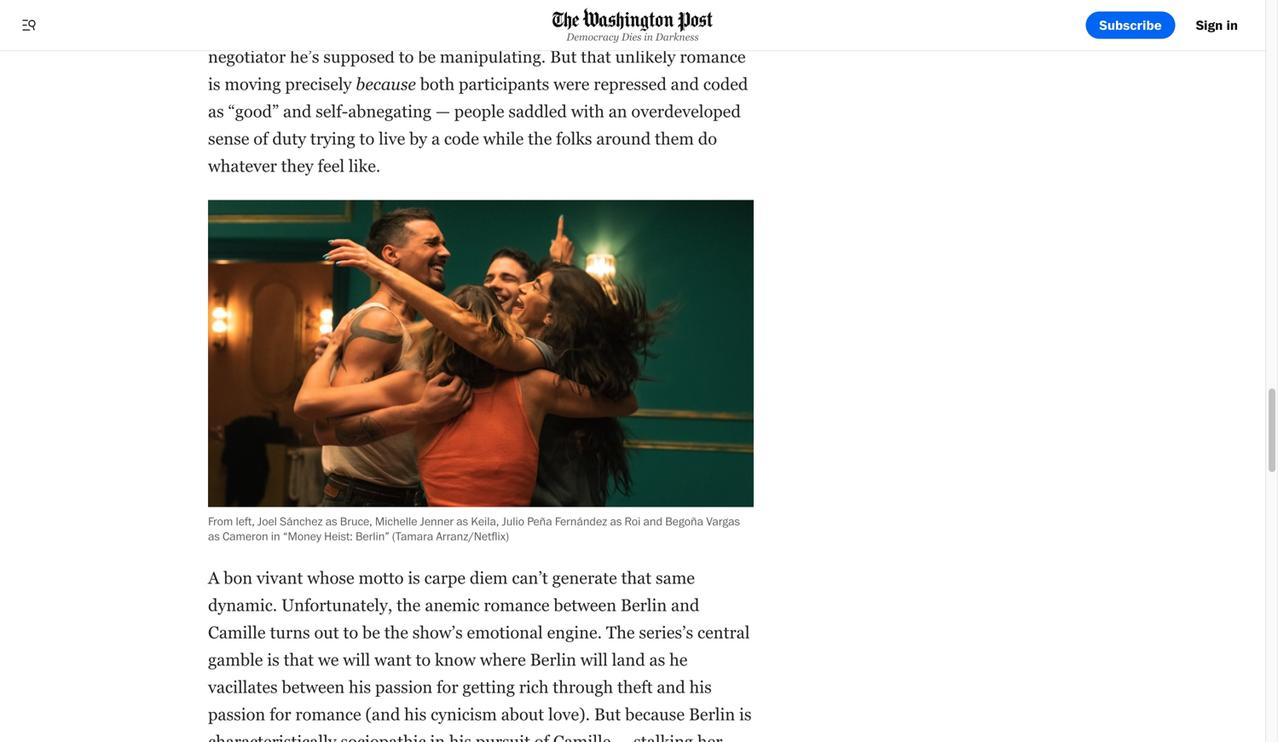 Task type: locate. For each thing, give the bounding box(es) containing it.
be inside this, too, is a riff on the original series — specifically, the professor's unstrategic infatuation with raquel murillo (itziar ituño), the hostage negotiator he's supposed to be manipulating. but that unlikely romance is moving precisely
[[418, 47, 436, 66]]

that
[[581, 47, 611, 66], [621, 568, 652, 587], [284, 650, 314, 669]]

be up the want
[[362, 622, 380, 642]]

berlin up rich
[[530, 650, 577, 669]]

for up characteristically
[[270, 704, 291, 724]]

as up heist: at the bottom of page
[[326, 514, 337, 528]]

0 horizontal spatial for
[[270, 704, 291, 724]]

with left an
[[571, 101, 605, 121]]

people
[[454, 101, 505, 121]]

search and browse sections image
[[20, 17, 38, 34]]

passion down vacillates
[[208, 704, 265, 724]]

the inside the turns out to be the show's emotional engine. the series's central gamble is that we will want to know where berlin will land as he vacillates between his passion for getting rich through theft and his passion for romance (and his cynicism about love). but because berlin is characteristically sociopathic in his pursuit of camille — stalking
[[384, 622, 408, 642]]

— inside this, too, is a riff on the original series — specifically, the professor's unstrategic infatuation with raquel murillo (itziar ituño), the hostage negotiator he's supposed to be manipulating. but that unlikely romance is moving precisely
[[500, 0, 515, 12]]

1 vertical spatial —
[[436, 101, 450, 121]]

of down about at the bottom left of page
[[535, 732, 549, 742]]

and down the he
[[657, 677, 686, 697]]

out
[[314, 622, 339, 642]]

— up 'murillo'
[[500, 0, 515, 12]]

from left, joel sánchez as bruce, michelle jenner as keila, julio peña fernández as roi and begoña vargas as cameron in "money heist: berlin" (tamara arranz/netflix)
[[208, 514, 740, 543]]

1 horizontal spatial with
[[571, 101, 605, 121]]

of inside the turns out to be the show's emotional engine. the series's central gamble is that we will want to know where berlin will land as he vacillates between his passion for getting rich through theft and his passion for romance (and his cynicism about love). but because berlin is characteristically sociopathic in his pursuit of camille — stalking
[[535, 732, 549, 742]]

that down turns
[[284, 650, 314, 669]]

0 vertical spatial romance
[[680, 47, 746, 66]]

— down both
[[436, 101, 450, 121]]

2 vertical spatial —
[[615, 732, 630, 742]]

and
[[671, 74, 699, 94], [283, 101, 312, 121], [644, 514, 663, 528], [671, 595, 700, 615], [657, 677, 686, 697]]

from
[[208, 514, 233, 528]]

in
[[1227, 17, 1238, 33], [644, 31, 653, 43], [271, 529, 280, 543], [430, 732, 445, 742]]

0 vertical spatial of
[[254, 129, 268, 148]]

subscribe
[[1100, 17, 1162, 33]]

romance left "(and"
[[295, 704, 361, 724]]

— left stalking
[[615, 732, 630, 742]]

0 vertical spatial between
[[554, 595, 617, 615]]

to
[[399, 47, 414, 66], [360, 129, 375, 148], [343, 622, 358, 642], [416, 650, 431, 669]]

sánchez
[[280, 514, 323, 528]]

about
[[501, 704, 544, 724]]

self-
[[316, 101, 348, 121]]

2 vertical spatial berlin
[[689, 704, 735, 724]]

both
[[420, 74, 455, 94]]

of
[[254, 129, 268, 148], [535, 732, 549, 742]]

1 vertical spatial be
[[362, 622, 380, 642]]

berlin up stalking
[[689, 704, 735, 724]]

1 horizontal spatial be
[[418, 47, 436, 66]]

be inside the turns out to be the show's emotional engine. the series's central gamble is that we will want to know where berlin will land as he vacillates between his passion for getting rich through theft and his passion for romance (and his cynicism about love). but because berlin is characteristically sociopathic in his pursuit of camille — stalking
[[362, 622, 380, 642]]

romance up emotional
[[484, 595, 550, 615]]

1 will from the left
[[343, 650, 370, 669]]

0 vertical spatial passion
[[375, 677, 433, 697]]

berlin inside anemic romance between berlin and camille
[[621, 595, 667, 615]]

moving
[[225, 74, 281, 94]]

0 vertical spatial that
[[581, 47, 611, 66]]

0 horizontal spatial that
[[284, 650, 314, 669]]

do
[[698, 129, 717, 148]]

vivant
[[257, 568, 303, 587]]

like.
[[349, 156, 381, 175]]

0 vertical spatial camille
[[208, 622, 266, 642]]

1 horizontal spatial will
[[581, 650, 608, 669]]

2 vertical spatial that
[[284, 650, 314, 669]]

of inside both participants were repressed and coded as "good" and self-abnegating — people saddled with an overdeveloped sense of duty trying to live by a code while the folks around them do whatever they feel like.
[[254, 129, 268, 148]]

(itziar
[[540, 19, 587, 39]]

1 horizontal spatial romance
[[484, 595, 550, 615]]

1 vertical spatial romance
[[484, 595, 550, 615]]

0 vertical spatial berlin
[[621, 595, 667, 615]]

1 horizontal spatial but
[[594, 704, 621, 724]]

1 horizontal spatial —
[[500, 0, 515, 12]]

1 horizontal spatial between
[[554, 595, 617, 615]]

0 horizontal spatial berlin
[[530, 650, 577, 669]]

a inside both participants were repressed and coded as "good" and self-abnegating — people saddled with an overdeveloped sense of duty trying to live by a code while the folks around them do whatever they feel like.
[[432, 129, 440, 148]]

0 vertical spatial for
[[437, 677, 458, 697]]

0 horizontal spatial —
[[436, 101, 450, 121]]

romance inside this, too, is a riff on the original series — specifically, the professor's unstrategic infatuation with raquel murillo (itziar ituño), the hostage negotiator he's supposed to be manipulating. but that unlikely romance is moving precisely
[[680, 47, 746, 66]]

1 vertical spatial that
[[621, 568, 652, 587]]

1 horizontal spatial berlin
[[621, 595, 667, 615]]

sign in link
[[1183, 12, 1252, 39]]

1 vertical spatial berlin
[[530, 650, 577, 669]]

motto
[[359, 568, 404, 587]]

passion
[[375, 677, 433, 697], [208, 704, 265, 724]]

passion down the want
[[375, 677, 433, 697]]

with inside this, too, is a riff on the original series — specifically, the professor's unstrategic infatuation with raquel murillo (itziar ituño), the hostage negotiator he's supposed to be manipulating. but that unlikely romance is moving precisely
[[384, 19, 418, 39]]

to inside both participants were repressed and coded as "good" and self-abnegating — people saddled with an overdeveloped sense of duty trying to live by a code while the folks around them do whatever they feel like.
[[360, 129, 375, 148]]

the washington post homepage. image
[[553, 8, 713, 32]]

keila,
[[471, 514, 499, 528]]

and right 'roi'
[[644, 514, 663, 528]]

berlin up series's
[[621, 595, 667, 615]]

with
[[384, 19, 418, 39], [571, 101, 605, 121]]

1 horizontal spatial that
[[581, 47, 611, 66]]

that down 'democracy'
[[581, 47, 611, 66]]

1 vertical spatial of
[[535, 732, 549, 742]]

will right we
[[343, 650, 370, 669]]

an
[[609, 101, 627, 121]]

in inside the turns out to be the show's emotional engine. the series's central gamble is that we will want to know where berlin will land as he vacillates between his passion for getting rich through theft and his passion for romance (and his cynicism about love). but because berlin is characteristically sociopathic in his pursuit of camille — stalking
[[430, 732, 445, 742]]

unfortunately,
[[281, 595, 393, 615]]

michelle
[[375, 514, 417, 528]]

as up sense
[[208, 101, 224, 121]]

that left same
[[621, 568, 652, 587]]

1 horizontal spatial of
[[535, 732, 549, 742]]

around
[[597, 129, 651, 148]]

1 horizontal spatial because
[[625, 704, 685, 724]]

infatuation
[[297, 19, 380, 39]]

unlikely
[[616, 47, 676, 66]]

a left riff
[[299, 0, 308, 12]]

0 vertical spatial a
[[299, 0, 308, 12]]

0 horizontal spatial be
[[362, 622, 380, 642]]

2 vertical spatial romance
[[295, 704, 361, 724]]

0 vertical spatial with
[[384, 19, 418, 39]]

both participants were repressed and coded as "good" and self-abnegating — people saddled with an overdeveloped sense of duty trying to live by a code while the folks around them do whatever they feel like.
[[208, 74, 748, 175]]

but inside this, too, is a riff on the original series — specifically, the professor's unstrategic infatuation with raquel murillo (itziar ituño), the hostage negotiator he's supposed to be manipulating. but that unlikely romance is moving precisely
[[550, 47, 577, 66]]

democracy dies in darkness
[[567, 31, 699, 43]]

is left carpe on the bottom of page
[[408, 568, 420, 587]]

0 vertical spatial be
[[418, 47, 436, 66]]

because up stalking
[[625, 704, 685, 724]]

0 horizontal spatial of
[[254, 129, 268, 148]]

as
[[208, 101, 224, 121], [326, 514, 337, 528], [457, 514, 468, 528], [610, 514, 622, 528], [208, 529, 220, 543], [650, 650, 666, 669]]

a right by
[[432, 129, 440, 148]]

1 vertical spatial a
[[432, 129, 440, 148]]

2 horizontal spatial —
[[615, 732, 630, 742]]

and up overdeveloped at the top
[[671, 74, 699, 94]]

be up both
[[418, 47, 436, 66]]

to left the live
[[360, 129, 375, 148]]

will
[[343, 650, 370, 669], [581, 650, 608, 669]]

romance inside the turns out to be the show's emotional engine. the series's central gamble is that we will want to know where berlin will land as he vacillates between his passion for getting rich through theft and his passion for romance (and his cynicism about love). but because berlin is characteristically sociopathic in his pursuit of camille — stalking
[[295, 704, 361, 724]]

between inside the turns out to be the show's emotional engine. the series's central gamble is that we will want to know where berlin will land as he vacillates between his passion for getting rich through theft and his passion for romance (and his cynicism about love). but because berlin is characteristically sociopathic in his pursuit of camille — stalking
[[282, 677, 345, 697]]

but
[[550, 47, 577, 66], [594, 704, 621, 724]]

through
[[553, 677, 613, 697]]

in down cynicism
[[430, 732, 445, 742]]

between down we
[[282, 677, 345, 697]]

0 vertical spatial —
[[500, 0, 515, 12]]

0 vertical spatial but
[[550, 47, 577, 66]]

2 horizontal spatial berlin
[[689, 704, 735, 724]]

—
[[500, 0, 515, 12], [436, 101, 450, 121], [615, 732, 630, 742]]

repressed
[[594, 74, 667, 94]]

for down know
[[437, 677, 458, 697]]

but down through at the left of the page
[[594, 704, 621, 724]]

0 vertical spatial because
[[356, 74, 416, 94]]

1 vertical spatial between
[[282, 677, 345, 697]]

democracy dies in darkness link
[[553, 8, 713, 43]]

1 vertical spatial camille
[[553, 732, 611, 742]]

0 horizontal spatial because
[[356, 74, 416, 94]]

because up abnegating
[[356, 74, 416, 94]]

romance down hostage
[[680, 47, 746, 66]]

arranz/netflix)
[[436, 529, 509, 543]]

of down the "good"
[[254, 129, 268, 148]]

duty
[[272, 129, 306, 148]]

coded
[[704, 74, 748, 94]]

(tamara
[[392, 529, 433, 543]]

1 horizontal spatial a
[[432, 129, 440, 148]]

begoña
[[665, 514, 704, 528]]

but inside the turns out to be the show's emotional engine. the series's central gamble is that we will want to know where berlin will land as he vacillates between his passion for getting rich through theft and his passion for romance (and his cynicism about love). but because berlin is characteristically sociopathic in his pursuit of camille — stalking
[[594, 704, 621, 724]]

land
[[612, 650, 645, 669]]

1 vertical spatial for
[[270, 704, 291, 724]]

his down cynicism
[[449, 732, 472, 742]]

in inside from left, joel sánchez as bruce, michelle jenner as keila, julio peña fernández as roi and begoña vargas as cameron in "money heist: berlin" (tamara arranz/netflix)
[[271, 529, 280, 543]]

will up through at the left of the page
[[581, 650, 608, 669]]

professor's
[[639, 0, 722, 12]]

darkness
[[656, 31, 699, 43]]

1 horizontal spatial passion
[[375, 677, 433, 697]]

getting
[[463, 677, 515, 697]]

1 vertical spatial passion
[[208, 704, 265, 724]]

negotiator
[[208, 47, 286, 66]]

in down joel
[[271, 529, 280, 543]]

in right sign
[[1227, 17, 1238, 33]]

0 horizontal spatial will
[[343, 650, 370, 669]]

0 horizontal spatial but
[[550, 47, 577, 66]]

0 horizontal spatial romance
[[295, 704, 361, 724]]

the
[[606, 622, 635, 642]]

whose
[[307, 568, 355, 587]]

too,
[[250, 0, 279, 12]]

and down same
[[671, 595, 700, 615]]

with inside both participants were repressed and coded as "good" and self-abnegating — people saddled with an overdeveloped sense of duty trying to live by a code while the folks around them do whatever they feel like.
[[571, 101, 605, 121]]

to right supposed
[[399, 47, 414, 66]]

and inside from left, joel sánchez as bruce, michelle jenner as keila, julio peña fernández as roi and begoña vargas as cameron in "money heist: berlin" (tamara arranz/netflix)
[[644, 514, 663, 528]]

original
[[391, 0, 449, 12]]

roi
[[625, 514, 641, 528]]

1 horizontal spatial camille
[[553, 732, 611, 742]]

to right the want
[[416, 650, 431, 669]]

he's
[[290, 47, 319, 66]]

1 horizontal spatial for
[[437, 677, 458, 697]]

is right too,
[[283, 0, 295, 12]]

1 vertical spatial but
[[594, 704, 621, 724]]

want
[[375, 650, 412, 669]]

1 vertical spatial because
[[625, 704, 685, 724]]

we
[[318, 650, 339, 669]]

1 vertical spatial with
[[571, 101, 605, 121]]

0 horizontal spatial camille
[[208, 622, 266, 642]]

that inside this, too, is a riff on the original series — specifically, the professor's unstrategic infatuation with raquel murillo (itziar ituño), the hostage negotiator he's supposed to be manipulating. but that unlikely romance is moving precisely
[[581, 47, 611, 66]]

is
[[283, 0, 295, 12], [208, 74, 220, 94], [408, 568, 420, 587], [267, 650, 280, 669], [739, 704, 752, 724]]

camille up the gamble
[[208, 622, 266, 642]]

between down the generate
[[554, 595, 617, 615]]

his down the central
[[690, 677, 712, 697]]

theft
[[617, 677, 653, 697]]

generate
[[552, 568, 617, 587]]

2 horizontal spatial romance
[[680, 47, 746, 66]]

hostage
[[676, 19, 734, 39]]

as left the he
[[650, 650, 666, 669]]

2 will from the left
[[581, 650, 608, 669]]

0 horizontal spatial with
[[384, 19, 418, 39]]

with down original
[[384, 19, 418, 39]]

peña
[[527, 514, 552, 528]]

but down (itziar
[[550, 47, 577, 66]]

rich
[[519, 677, 549, 697]]

characteristically
[[208, 732, 337, 742]]

can't
[[512, 568, 548, 587]]

as inside the turns out to be the show's emotional engine. the series's central gamble is that we will want to know where berlin will land as he vacillates between his passion for getting rich through theft and his passion for romance (and his cynicism about love). but because berlin is characteristically sociopathic in his pursuit of camille — stalking
[[650, 650, 666, 669]]

camille inside anemic romance between berlin and camille
[[208, 622, 266, 642]]

his up "(and"
[[349, 677, 371, 697]]

2 horizontal spatial that
[[621, 568, 652, 587]]

camille down love).
[[553, 732, 611, 742]]

0 horizontal spatial a
[[299, 0, 308, 12]]

0 horizontal spatial between
[[282, 677, 345, 697]]



Task type: describe. For each thing, give the bounding box(es) containing it.
supposed
[[324, 47, 395, 66]]

romance inside anemic romance between berlin and camille
[[484, 595, 550, 615]]

a inside this, too, is a riff on the original series — specifically, the professor's unstrategic infatuation with raquel murillo (itziar ituño), the hostage negotiator he's supposed to be manipulating. but that unlikely romance is moving precisely
[[299, 0, 308, 12]]

dynamic.
[[208, 595, 277, 615]]

julio
[[502, 514, 525, 528]]

as inside both participants were repressed and coded as "good" and self-abnegating — people saddled with an overdeveloped sense of duty trying to live by a code while the folks around them do whatever they feel like.
[[208, 101, 224, 121]]

joel
[[258, 514, 277, 528]]

carpe
[[424, 568, 466, 587]]

— inside the turns out to be the show's emotional engine. the series's central gamble is that we will want to know where berlin will land as he vacillates between his passion for getting rich through theft and his passion for romance (and his cynicism about love). but because berlin is characteristically sociopathic in his pursuit of camille — stalking
[[615, 732, 630, 742]]

abnegating
[[348, 101, 432, 121]]

as down from
[[208, 529, 220, 543]]

while
[[483, 129, 524, 148]]

raquel
[[422, 19, 475, 39]]

overdeveloped
[[632, 101, 741, 121]]

camille inside the turns out to be the show's emotional engine. the series's central gamble is that we will want to know where berlin will land as he vacillates between his passion for getting rich through theft and his passion for romance (and his cynicism about love). but because berlin is characteristically sociopathic in his pursuit of camille — stalking
[[553, 732, 611, 742]]

saddled
[[509, 101, 567, 121]]

feel
[[318, 156, 345, 175]]

series's
[[639, 622, 694, 642]]

that inside a bon vivant whose motto is carpe diem can't generate that same dynamic. unfortunately, the
[[621, 568, 652, 587]]

whatever
[[208, 156, 277, 175]]

in inside 'link'
[[1227, 17, 1238, 33]]

sense
[[208, 129, 249, 148]]

series
[[453, 0, 496, 12]]

central
[[698, 622, 750, 642]]

as left 'roi'
[[610, 514, 622, 528]]

in right dies
[[644, 31, 653, 43]]

where
[[480, 650, 526, 669]]

primary element
[[0, 0, 1266, 51]]

precisely
[[285, 74, 352, 94]]

engine.
[[547, 622, 602, 642]]

folks
[[556, 129, 592, 148]]

(and
[[365, 704, 400, 724]]

manipulating.
[[440, 47, 546, 66]]

as up arranz/netflix) at the bottom of page
[[457, 514, 468, 528]]

trying
[[310, 129, 355, 148]]

same
[[656, 568, 695, 587]]

by
[[409, 129, 427, 148]]

to right out
[[343, 622, 358, 642]]

on
[[339, 0, 358, 12]]

unstrategic
[[208, 19, 292, 39]]

"good"
[[228, 101, 279, 121]]

bruce,
[[340, 514, 372, 528]]

the inside both participants were repressed and coded as "good" and self-abnegating — people saddled with an overdeveloped sense of duty trying to live by a code while the folks around them do whatever they feel like.
[[528, 129, 552, 148]]

code
[[444, 129, 479, 148]]

love).
[[548, 704, 590, 724]]

heist:
[[324, 529, 353, 543]]

left,
[[236, 514, 255, 528]]

anemic romance between berlin and camille
[[208, 595, 700, 642]]

is left moving
[[208, 74, 220, 94]]

pursuit
[[476, 732, 530, 742]]

because inside the turns out to be the show's emotional engine. the series's central gamble is that we will want to know where berlin will land as he vacillates between his passion for getting rich through theft and his passion for romance (and his cynicism about love). but because berlin is characteristically sociopathic in his pursuit of camille — stalking
[[625, 704, 685, 724]]

— inside both participants were repressed and coded as "good" and self-abnegating — people saddled with an overdeveloped sense of duty trying to live by a code while the folks around them do whatever they feel like.
[[436, 101, 450, 121]]

this, too, is a riff on the original series — specifically, the professor's unstrategic infatuation with raquel murillo (itziar ituño), the hostage negotiator he's supposed to be manipulating. but that unlikely romance is moving precisely
[[208, 0, 746, 94]]

a bon vivant whose motto is carpe diem can't generate that same dynamic. unfortunately, the
[[208, 568, 695, 615]]

were
[[554, 74, 590, 94]]

the inside a bon vivant whose motto is carpe diem can't generate that same dynamic. unfortunately, the
[[397, 595, 421, 615]]

tagline, democracy dies in darkness element
[[553, 31, 713, 43]]

and up the duty
[[283, 101, 312, 121]]

subscribe link
[[1086, 12, 1176, 39]]

and inside the turns out to be the show's emotional engine. the series's central gamble is that we will want to know where berlin will land as he vacillates between his passion for getting rich through theft and his passion for romance (and his cynicism about love). but because berlin is characteristically sociopathic in his pursuit of camille — stalking
[[657, 677, 686, 697]]

turns out to be the show's emotional engine. the series's central gamble is that we will want to know where berlin will land as he vacillates between his passion for getting rich through theft and his passion for romance (and his cynicism about love). but because berlin is characteristically sociopathic in his pursuit of camille — stalking 
[[208, 622, 752, 742]]

murillo
[[479, 19, 536, 39]]

know
[[435, 650, 476, 669]]

bon
[[224, 568, 253, 587]]

is down turns
[[267, 650, 280, 669]]

sign in
[[1196, 17, 1238, 33]]

anemic
[[425, 595, 480, 615]]

stalking
[[634, 732, 693, 742]]

between inside anemic romance between berlin and camille
[[554, 595, 617, 615]]

"money
[[283, 529, 321, 543]]

democracy
[[567, 31, 619, 43]]

them
[[655, 129, 694, 148]]

riff
[[312, 0, 335, 12]]

emotional
[[467, 622, 543, 642]]

his right "(and"
[[404, 704, 427, 724]]

is down the central
[[739, 704, 752, 724]]

specifically,
[[519, 0, 607, 12]]

0 horizontal spatial passion
[[208, 704, 265, 724]]

cynicism
[[431, 704, 497, 724]]

diem
[[470, 568, 508, 587]]

sociopathic
[[341, 732, 426, 742]]

and inside anemic romance between berlin and camille
[[671, 595, 700, 615]]

vacillates
[[208, 677, 278, 697]]

to inside this, too, is a riff on the original series — specifically, the professor's unstrategic infatuation with raquel murillo (itziar ituño), the hostage negotiator he's supposed to be manipulating. but that unlikely romance is moving precisely
[[399, 47, 414, 66]]

turns
[[270, 622, 310, 642]]

berlin"
[[356, 529, 390, 543]]

a
[[208, 568, 220, 587]]

gamble
[[208, 650, 263, 669]]

jenner
[[420, 514, 454, 528]]

fernández
[[555, 514, 608, 528]]

is inside a bon vivant whose motto is carpe diem can't generate that same dynamic. unfortunately, the
[[408, 568, 420, 587]]

ituño),
[[591, 19, 644, 39]]

dies
[[622, 31, 642, 43]]

that inside the turns out to be the show's emotional engine. the series's central gamble is that we will want to know where berlin will land as he vacillates between his passion for getting rich through theft and his passion for romance (and his cynicism about love). but because berlin is characteristically sociopathic in his pursuit of camille — stalking
[[284, 650, 314, 669]]

vargas
[[706, 514, 740, 528]]

sign
[[1196, 17, 1223, 33]]



Task type: vqa. For each thing, say whether or not it's contained in the screenshot.
bottommost with
yes



